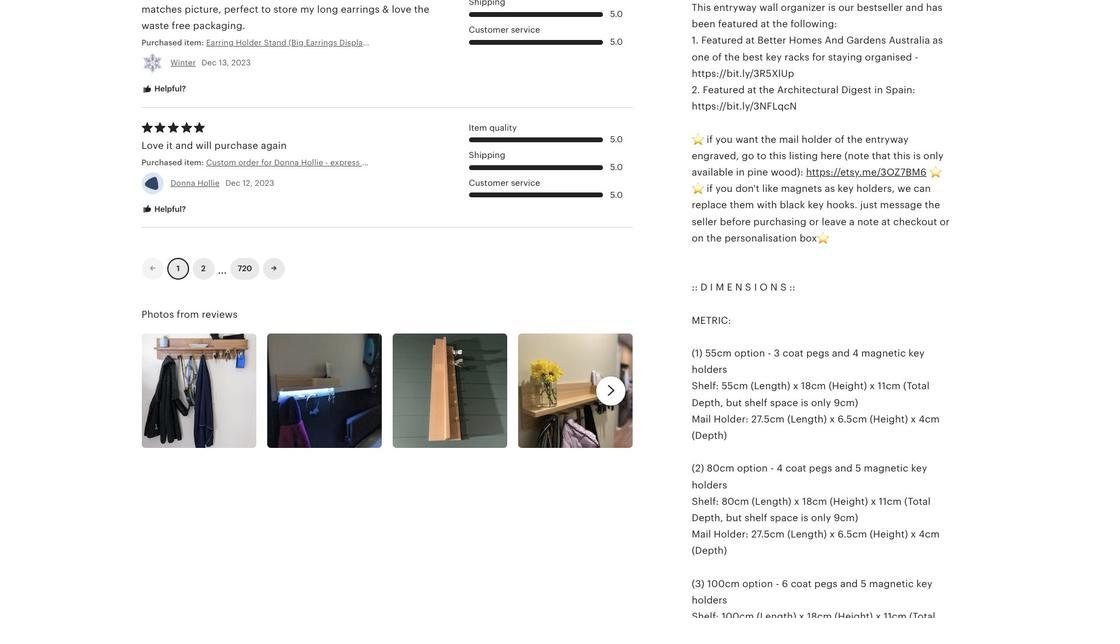 Task type: locate. For each thing, give the bounding box(es) containing it.
space down (1) 55cm option - 3 coat pegs and 4 magnetic key holders
[[770, 398, 798, 408]]

you down available
[[716, 184, 733, 194]]

this right that
[[893, 151, 911, 161]]

0 horizontal spatial as
[[825, 184, 835, 194]]

1 vertical spatial but
[[726, 513, 742, 524]]

1 horizontal spatial for
[[812, 52, 825, 62]]

featured inside 1. featured at better homes and gardens australia as one of the best key racks for staying organised - https://bit.ly/3r5xlup
[[701, 35, 743, 46]]

we
[[898, 184, 911, 194]]

3 holders from the top
[[692, 596, 727, 606]]

shelf: inside shelf: 80cm (length) x 18cm (height) x 11cm (total depth, but shelf space is only 9cm)
[[692, 497, 719, 507]]

1 you from the top
[[716, 134, 733, 145]]

space inside shelf: 80cm (length) x 18cm (height) x 11cm (total depth, but shelf space is only 9cm)
[[770, 513, 798, 524]]

key inside (3) 100cm option - 6 coat pegs and 5 magnetic key holders
[[916, 579, 933, 589]]

1 item: from the top
[[184, 38, 204, 47]]

0 vertical spatial 80cm
[[707, 464, 734, 474]]

1 horizontal spatial s
[[780, 283, 787, 293]]

1 horizontal spatial entryway
[[865, 134, 909, 145]]

-
[[915, 52, 918, 62], [325, 158, 328, 168], [768, 348, 771, 359], [771, 464, 774, 474], [776, 579, 779, 589]]

1 if from the top
[[707, 134, 713, 145]]

2 helpful? from the top
[[152, 205, 186, 214]]

1 vertical spatial (total
[[904, 497, 931, 507]]

1 horizontal spatial ::
[[789, 283, 795, 293]]

- inside (2) 80cm option - 4 coat pegs and 5 magnetic key holders
[[771, 464, 774, 474]]

pegs right 6
[[814, 579, 838, 589]]

1 customer service from the top
[[469, 25, 540, 34]]

1 vertical spatial if
[[707, 184, 713, 194]]

pegs
[[806, 348, 829, 359], [809, 464, 832, 474], [814, 579, 838, 589]]

⭐ inside ⭐ if you don't like magnets as key holders, we can replace them with black key hooks. just message the seller before purchasing or leave a note at checkout or on the personalisation box⭐
[[692, 184, 704, 194]]

holders down (1)
[[692, 365, 727, 375]]

0 vertical spatial only
[[924, 151, 944, 161]]

55cm for shelf
[[722, 381, 748, 392]]

(height) inside shelf: 55cm (length) x 18cm (height) x 11cm (total depth, but shelf space is only 9cm)
[[829, 381, 867, 392]]

0 vertical spatial helpful? button
[[132, 78, 195, 100]]

(total for shelf: 55cm (length) x 18cm (height) x 11cm (total depth, but shelf space is only 9cm)
[[903, 381, 930, 392]]

item: for purchased item:
[[184, 38, 204, 47]]

1 vertical spatial purchased
[[142, 158, 182, 168]]

coat right 3 at right
[[783, 348, 804, 359]]

been
[[692, 19, 716, 29]]

1 vertical spatial for
[[261, 158, 272, 168]]

helpful? for shipping
[[152, 205, 186, 214]]

2 (depth) from the top
[[692, 546, 727, 556]]

0 vertical spatial depth,
[[692, 398, 723, 408]]

⭐ up can
[[929, 167, 942, 178]]

1 4cm from the top
[[919, 414, 940, 425]]

0 vertical spatial helpful?
[[152, 84, 186, 93]]

1 5.0 from the top
[[610, 9, 623, 19]]

11cm for shelf: 80cm (length) x 18cm (height) x 11cm (total depth, but shelf space is only 9cm)
[[879, 497, 902, 507]]

0 vertical spatial you
[[716, 134, 733, 145]]

customer
[[469, 25, 509, 34], [469, 178, 509, 188]]

helpful? button for shipping
[[132, 199, 195, 221]]

https://bit.ly/3r5xlup
[[692, 68, 794, 79]]

0 vertical spatial item:
[[184, 38, 204, 47]]

6.5cm down shelf: 55cm (length) x 18cm (height) x 11cm (total depth, but shelf space is only 9cm)
[[838, 414, 867, 425]]

option inside (2) 80cm option - 4 coat pegs and 5 magnetic key holders
[[737, 464, 768, 474]]

coat inside (2) 80cm option - 4 coat pegs and 5 magnetic key holders
[[785, 464, 806, 474]]

2 purchased from the top
[[142, 158, 182, 168]]

0 vertical spatial for
[[812, 52, 825, 62]]

and for (3) 100cm option - 6 coat pegs and 5 magnetic key holders
[[840, 579, 858, 589]]

5 for (2) 80cm option - 4 coat pegs and 5 magnetic key holders
[[855, 464, 861, 474]]

in inside ⭐ if you want the mail holder of the entryway engraved, go to this listing here (note that this is only available in pine wood):
[[736, 167, 745, 178]]

0 vertical spatial purchased
[[142, 38, 182, 47]]

featured for 1.
[[701, 35, 743, 46]]

0 horizontal spatial or
[[809, 217, 819, 227]]

but for 55cm
[[726, 398, 742, 408]]

1 vertical spatial you
[[716, 184, 733, 194]]

6
[[782, 579, 788, 589]]

0 vertical spatial holders
[[692, 365, 727, 375]]

- up shelf: 80cm (length) x 18cm (height) x 11cm (total depth, but shelf space is only 9cm)
[[771, 464, 774, 474]]

4
[[853, 348, 859, 359], [777, 464, 783, 474]]

- inside (1) 55cm option - 3 coat pegs and 4 magnetic key holders
[[768, 348, 771, 359]]

option
[[734, 348, 765, 359], [737, 464, 768, 474], [742, 579, 773, 589]]

1 vertical spatial 9cm)
[[834, 513, 858, 524]]

featured for 2.
[[703, 85, 745, 95]]

2 s from the left
[[780, 283, 787, 293]]

in
[[874, 85, 883, 95], [736, 167, 745, 178]]

purchased up winter
[[142, 38, 182, 47]]

2 vertical spatial pegs
[[814, 579, 838, 589]]

1 shelf: from the top
[[692, 381, 719, 392]]

2 shelf from the top
[[745, 513, 767, 524]]

and inside (1) 55cm option - 3 coat pegs and 4 magnetic key holders
[[832, 348, 850, 359]]

option inside (3) 100cm option - 6 coat pegs and 5 magnetic key holders
[[742, 579, 773, 589]]

pegs for 4
[[809, 464, 832, 474]]

hollie left express
[[301, 158, 323, 168]]

0 horizontal spatial n
[[735, 283, 743, 293]]

2 vertical spatial coat
[[791, 579, 812, 589]]

holder:
[[714, 414, 749, 425], [714, 530, 749, 540]]

1 vertical spatial donna
[[171, 178, 195, 188]]

only for shelf: 80cm (length) x 18cm (height) x 11cm (total depth, but shelf space is only 9cm)
[[811, 513, 831, 524]]

entryway inside ⭐ if you want the mail holder of the entryway engraved, go to this listing here (note that this is only available in pine wood):
[[865, 134, 909, 145]]

- for (3) 100cm option - 6 coat pegs and 5 magnetic key holders
[[776, 579, 779, 589]]

or right the checkout
[[940, 217, 950, 227]]

5 inside (2) 80cm option - 4 coat pegs and 5 magnetic key holders
[[855, 464, 861, 474]]

(2) 80cm option - 4 coat pegs and 5 magnetic key holders
[[692, 464, 927, 491]]

dec left '13,'
[[202, 58, 217, 67]]

- down australia
[[915, 52, 918, 62]]

and for (1) 55cm option - 3 coat pegs and 4 magnetic key holders
[[832, 348, 850, 359]]

1 purchased from the top
[[142, 38, 182, 47]]

coat up shelf: 80cm (length) x 18cm (height) x 11cm (total depth, but shelf space is only 9cm)
[[785, 464, 806, 474]]

shelf: down (2)
[[692, 497, 719, 507]]

only inside shelf: 80cm (length) x 18cm (height) x 11cm (total depth, but shelf space is only 9cm)
[[811, 513, 831, 524]]

1 vertical spatial depth,
[[692, 513, 723, 524]]

(3) 100cm option - 6 coat pegs and 5 magnetic key holders
[[692, 579, 933, 606]]

2023 right 12,
[[255, 178, 274, 188]]

80cm for holders
[[707, 464, 734, 474]]

donna down it
[[171, 178, 195, 188]]

1 horizontal spatial dec
[[225, 178, 240, 188]]

for
[[812, 52, 825, 62], [261, 158, 272, 168]]

0 vertical spatial ⭐
[[692, 134, 704, 145]]

item: down will
[[184, 158, 204, 168]]

1 vertical spatial 4
[[777, 464, 783, 474]]

key
[[766, 52, 782, 62], [838, 184, 854, 194], [808, 200, 824, 210], [909, 348, 925, 359], [911, 464, 927, 474], [916, 579, 933, 589]]

at right the note
[[881, 217, 891, 227]]

of up here
[[835, 134, 845, 145]]

as inside ⭐ if you don't like magnets as key holders, we can replace them with black key hooks. just message the seller before purchasing or leave a note at checkout or on the personalisation box⭐
[[825, 184, 835, 194]]

is inside shelf: 80cm (length) x 18cm (height) x 11cm (total depth, but shelf space is only 9cm)
[[801, 513, 808, 524]]

27.5cm
[[751, 414, 785, 425], [751, 530, 785, 540]]

1 vertical spatial 55cm
[[722, 381, 748, 392]]

the inside 2. featured at the architectural digest in spain: https://bit.ly/3nflqcn
[[759, 85, 775, 95]]

2 but from the top
[[726, 513, 742, 524]]

coat for 6
[[791, 579, 812, 589]]

:: right o at the right of the page
[[789, 283, 795, 293]]

2 9cm) from the top
[[834, 513, 858, 524]]

1 vertical spatial 18cm
[[802, 497, 827, 507]]

0 horizontal spatial donna
[[171, 178, 195, 188]]

80cm for shelf
[[722, 497, 749, 507]]

in left pine
[[736, 167, 745, 178]]

1 horizontal spatial or
[[940, 217, 950, 227]]

holders inside (3) 100cm option - 6 coat pegs and 5 magnetic key holders
[[692, 596, 727, 606]]

1 horizontal spatial in
[[874, 85, 883, 95]]

of right one
[[712, 52, 722, 62]]

holders down (2)
[[692, 480, 727, 491]]

1 vertical spatial in
[[736, 167, 745, 178]]

0 vertical spatial 5
[[855, 464, 861, 474]]

(depth) up (3)
[[692, 546, 727, 556]]

(2)
[[692, 464, 704, 474]]

e
[[727, 283, 733, 293]]

1 shelf from the top
[[745, 398, 767, 408]]

shelf: for shelf: 55cm (length) x 18cm (height) x 11cm (total depth, but shelf space is only 9cm)
[[692, 381, 719, 392]]

mail holder: 27.5cm (length) x 6.5cm (height) x 4cm (depth) down shelf: 80cm (length) x 18cm (height) x 11cm (total depth, but shelf space is only 9cm)
[[692, 530, 940, 556]]

if inside ⭐ if you want the mail holder of the entryway engraved, go to this listing here (note that this is only available in pine wood):
[[707, 134, 713, 145]]

(height) inside shelf: 80cm (length) x 18cm (height) x 11cm (total depth, but shelf space is only 9cm)
[[830, 497, 868, 507]]

9cm) inside shelf: 80cm (length) x 18cm (height) x 11cm (total depth, but shelf space is only 9cm)
[[834, 513, 858, 524]]

55cm inside shelf: 55cm (length) x 18cm (height) x 11cm (total depth, but shelf space is only 9cm)
[[722, 381, 748, 392]]

purchased for purchased item: custom order for donna hollie - express shipping
[[142, 158, 182, 168]]

m
[[716, 283, 724, 293]]

n right e
[[735, 283, 743, 293]]

1 vertical spatial 27.5cm
[[751, 530, 785, 540]]

pegs inside (2) 80cm option - 4 coat pegs and 5 magnetic key holders
[[809, 464, 832, 474]]

2 if from the top
[[707, 184, 713, 194]]

2 shelf: from the top
[[692, 497, 719, 507]]

(total for shelf: 80cm (length) x 18cm (height) x 11cm (total depth, but shelf space is only 9cm)
[[904, 497, 931, 507]]

0 vertical spatial 18cm
[[801, 381, 826, 392]]

⭐ for can
[[692, 184, 704, 194]]

entryway up featured at the right of the page
[[714, 2, 757, 13]]

1 horizontal spatial hollie
[[301, 158, 323, 168]]

featured down featured at the right of the page
[[701, 35, 743, 46]]

1 vertical spatial mail
[[692, 530, 711, 540]]

item: up the winter link
[[184, 38, 204, 47]]

helpful? down the winter link
[[152, 84, 186, 93]]

0 horizontal spatial 2023
[[231, 58, 251, 67]]

is down (2) 80cm option - 4 coat pegs and 5 magnetic key holders
[[801, 513, 808, 524]]

pegs up shelf: 80cm (length) x 18cm (height) x 11cm (total depth, but shelf space is only 9cm)
[[809, 464, 832, 474]]

and inside this entryway wall organizer is our bestseller and has been featured at the following:
[[906, 2, 924, 13]]

2 vertical spatial option
[[742, 579, 773, 589]]

and for (2) 80cm option - 4 coat pegs and 5 magnetic key holders
[[835, 464, 853, 474]]

if up engraved,
[[707, 134, 713, 145]]

0 horizontal spatial this
[[769, 151, 786, 161]]

0 vertical spatial mail holder: 27.5cm (length) x 6.5cm (height) x 4cm (depth)
[[692, 414, 940, 441]]

4 inside (1) 55cm option - 3 coat pegs and 4 magnetic key holders
[[853, 348, 859, 359]]

0 vertical spatial mail
[[692, 414, 711, 425]]

0 horizontal spatial dec
[[202, 58, 217, 67]]

(total
[[903, 381, 930, 392], [904, 497, 931, 507]]

2 helpful? button from the top
[[132, 199, 195, 221]]

18cm inside shelf: 55cm (length) x 18cm (height) x 11cm (total depth, but shelf space is only 9cm)
[[801, 381, 826, 392]]

i left o at the right of the page
[[754, 283, 757, 293]]

1 space from the top
[[770, 398, 798, 408]]

hollie down custom
[[198, 178, 220, 188]]

6.5cm down shelf: 80cm (length) x 18cm (height) x 11cm (total depth, but shelf space is only 9cm)
[[838, 530, 867, 540]]

80cm
[[707, 464, 734, 474], [722, 497, 749, 507]]

0 horizontal spatial 4
[[777, 464, 783, 474]]

11cm for shelf: 55cm (length) x 18cm (height) x 11cm (total depth, but shelf space is only 9cm)
[[878, 381, 901, 392]]

2 mail from the top
[[692, 530, 711, 540]]

1 horizontal spatial of
[[835, 134, 845, 145]]

1 horizontal spatial n
[[770, 283, 778, 293]]

1 vertical spatial helpful? button
[[132, 199, 195, 221]]

you inside ⭐ if you don't like magnets as key holders, we can replace them with black key hooks. just message the seller before purchasing or leave a note at checkout or on the personalisation box⭐
[[716, 184, 733, 194]]

0 horizontal spatial of
[[712, 52, 722, 62]]

at inside 2. featured at the architectural digest in spain: https://bit.ly/3nflqcn
[[747, 85, 756, 95]]

depth, inside shelf: 55cm (length) x 18cm (height) x 11cm (total depth, but shelf space is only 9cm)
[[692, 398, 723, 408]]

but
[[726, 398, 742, 408], [726, 513, 742, 524]]

holders for 55cm
[[692, 365, 727, 375]]

0 vertical spatial option
[[734, 348, 765, 359]]

dec
[[202, 58, 217, 67], [225, 178, 240, 188]]

the up https://bit.ly/3nflqcn
[[759, 85, 775, 95]]

4cm
[[919, 414, 940, 425], [919, 530, 940, 540]]

of inside ⭐ if you want the mail holder of the entryway engraved, go to this listing here (note that this is only available in pine wood):
[[835, 134, 845, 145]]

magnetic inside (1) 55cm option - 3 coat pegs and 4 magnetic key holders
[[861, 348, 906, 359]]

1 vertical spatial helpful?
[[152, 205, 186, 214]]

2 vertical spatial ⭐
[[692, 184, 704, 194]]

for right order
[[261, 158, 272, 168]]

entryway up that
[[865, 134, 909, 145]]

the right on
[[707, 233, 722, 243]]

5 5.0 from the top
[[610, 190, 623, 200]]

option for 80cm
[[737, 464, 768, 474]]

1 horizontal spatial 4
[[853, 348, 859, 359]]

depth, down (2)
[[692, 513, 723, 524]]

this right to at the top right of the page
[[769, 151, 786, 161]]

80cm inside (2) 80cm option - 4 coat pegs and 5 magnetic key holders
[[707, 464, 734, 474]]

0 vertical spatial 27.5cm
[[751, 414, 785, 425]]

depth, down (1)
[[692, 398, 723, 408]]

but inside shelf: 55cm (length) x 18cm (height) x 11cm (total depth, but shelf space is only 9cm)
[[726, 398, 742, 408]]

winter link
[[171, 58, 196, 67]]

2 item: from the top
[[184, 158, 204, 168]]

helpful? button
[[132, 78, 195, 100], [132, 199, 195, 221]]

2023 right '13,'
[[231, 58, 251, 67]]

for inside 1. featured at better homes and gardens australia as one of the best key racks for staying organised - https://bit.ly/3r5xlup
[[812, 52, 825, 62]]

2 you from the top
[[716, 184, 733, 194]]

18cm inside shelf: 80cm (length) x 18cm (height) x 11cm (total depth, but shelf space is only 9cm)
[[802, 497, 827, 507]]

- for (2) 80cm option - 4 coat pegs and 5 magnetic key holders
[[771, 464, 774, 474]]

coat right 6
[[791, 579, 812, 589]]

option left 3 at right
[[734, 348, 765, 359]]

at up https://bit.ly/3nflqcn
[[747, 85, 756, 95]]

i right d
[[710, 283, 713, 293]]

2 vertical spatial magnetic
[[869, 579, 914, 589]]

digest
[[841, 85, 872, 95]]

space down (2) 80cm option - 4 coat pegs and 5 magnetic key holders
[[770, 513, 798, 524]]

0 vertical spatial 4
[[853, 348, 859, 359]]

1 holders from the top
[[692, 365, 727, 375]]

space inside shelf: 55cm (length) x 18cm (height) x 11cm (total depth, but shelf space is only 9cm)
[[770, 398, 798, 408]]

1 vertical spatial entryway
[[865, 134, 909, 145]]

55cm
[[705, 348, 732, 359], [722, 381, 748, 392]]

0 vertical spatial in
[[874, 85, 883, 95]]

donna
[[274, 158, 299, 168], [171, 178, 195, 188]]

featured down https://bit.ly/3r5xlup
[[703, 85, 745, 95]]

has
[[926, 2, 943, 13]]

0 horizontal spatial in
[[736, 167, 745, 178]]

0 vertical spatial 9cm)
[[834, 398, 858, 408]]

mail up (3)
[[692, 530, 711, 540]]

you inside ⭐ if you want the mail holder of the entryway engraved, go to this listing here (note that this is only available in pine wood):
[[716, 134, 733, 145]]

holders inside (1) 55cm option - 3 coat pegs and 4 magnetic key holders
[[692, 365, 727, 375]]

2 this from the left
[[893, 151, 911, 161]]

purchased down it
[[142, 158, 182, 168]]

3 5.0 from the top
[[610, 135, 623, 145]]

1 helpful? button from the top
[[132, 78, 195, 100]]

1 vertical spatial item:
[[184, 158, 204, 168]]

0 vertical spatial (total
[[903, 381, 930, 392]]

in left the "spain:" on the right of the page
[[874, 85, 883, 95]]

0 vertical spatial as
[[933, 35, 943, 46]]

only down (2) 80cm option - 4 coat pegs and 5 magnetic key holders
[[811, 513, 831, 524]]

but inside shelf: 80cm (length) x 18cm (height) x 11cm (total depth, but shelf space is only 9cm)
[[726, 513, 742, 524]]

magnetic inside (3) 100cm option - 6 coat pegs and 5 magnetic key holders
[[869, 579, 914, 589]]

1 but from the top
[[726, 398, 742, 408]]

the up https://bit.ly/3r5xlup
[[725, 52, 740, 62]]

helpful? button down donna hollie link
[[132, 199, 195, 221]]

0 vertical spatial entryway
[[714, 2, 757, 13]]

key inside 1. featured at better homes and gardens australia as one of the best key racks for staying organised - https://bit.ly/3r5xlup
[[766, 52, 782, 62]]

2.
[[692, 85, 700, 95]]

n right o at the right of the page
[[770, 283, 778, 293]]

(depth)
[[692, 431, 727, 441], [692, 546, 727, 556]]

- left 6
[[776, 579, 779, 589]]

0 horizontal spatial ::
[[692, 283, 698, 293]]

(1) 55cm option - 3 coat pegs and 4 magnetic key holders
[[692, 348, 925, 375]]

helpful? button for customer service
[[132, 78, 195, 100]]

⭐ inside ⭐ if you want the mail holder of the entryway engraved, go to this listing here (note that this is only available in pine wood):
[[692, 134, 704, 145]]

key inside (1) 55cm option - 3 coat pegs and 4 magnetic key holders
[[909, 348, 925, 359]]

1 vertical spatial customer
[[469, 178, 509, 188]]

magnetic for (2) 80cm option - 4 coat pegs and 5 magnetic key holders
[[864, 464, 909, 474]]

0 vertical spatial service
[[511, 25, 540, 34]]

2 4cm from the top
[[919, 530, 940, 540]]

1 vertical spatial magnetic
[[864, 464, 909, 474]]

them
[[730, 200, 754, 210]]

0 vertical spatial but
[[726, 398, 742, 408]]

2 mail holder: 27.5cm (length) x 6.5cm (height) x 4cm (depth) from the top
[[692, 530, 940, 556]]

5
[[855, 464, 861, 474], [861, 579, 867, 589]]

1 vertical spatial service
[[511, 178, 540, 188]]

and
[[825, 35, 844, 46]]

is inside shelf: 55cm (length) x 18cm (height) x 11cm (total depth, but shelf space is only 9cm)
[[801, 398, 808, 408]]

1 vertical spatial 80cm
[[722, 497, 749, 507]]

purchasing
[[754, 217, 807, 227]]

mail holder: 27.5cm (length) x 6.5cm (height) x 4cm (depth) down shelf: 55cm (length) x 18cm (height) x 11cm (total depth, but shelf space is only 9cm)
[[692, 414, 940, 441]]

1 vertical spatial only
[[811, 398, 831, 408]]

9cm) inside shelf: 55cm (length) x 18cm (height) x 11cm (total depth, but shelf space is only 9cm)
[[834, 398, 858, 408]]

1 vertical spatial of
[[835, 134, 845, 145]]

shelf inside shelf: 55cm (length) x 18cm (height) x 11cm (total depth, but shelf space is only 9cm)
[[745, 398, 767, 408]]

27.5cm down shelf: 80cm (length) x 18cm (height) x 11cm (total depth, but shelf space is only 9cm)
[[751, 530, 785, 540]]

shelf: for shelf: 80cm (length) x 18cm (height) x 11cm (total depth, but shelf space is only 9cm)
[[692, 497, 719, 507]]

5.0
[[610, 9, 623, 19], [610, 37, 623, 46], [610, 135, 623, 145], [610, 162, 623, 172], [610, 190, 623, 200]]

only up can
[[924, 151, 944, 161]]

but for 80cm
[[726, 513, 742, 524]]

magnetic inside (2) 80cm option - 4 coat pegs and 5 magnetic key holders
[[864, 464, 909, 474]]

1 vertical spatial shelf:
[[692, 497, 719, 507]]

55cm inside (1) 55cm option - 3 coat pegs and 4 magnetic key holders
[[705, 348, 732, 359]]

(depth) up (2)
[[692, 431, 727, 441]]

and inside (3) 100cm option - 6 coat pegs and 5 magnetic key holders
[[840, 579, 858, 589]]

- left 3 at right
[[768, 348, 771, 359]]

is inside ⭐ if you want the mail holder of the entryway engraved, go to this listing here (note that this is only available in pine wood):
[[913, 151, 921, 161]]

11cm inside shelf: 55cm (length) x 18cm (height) x 11cm (total depth, but shelf space is only 9cm)
[[878, 381, 901, 392]]

as up "hooks."
[[825, 184, 835, 194]]

personalisation
[[725, 233, 797, 243]]

of
[[712, 52, 722, 62], [835, 134, 845, 145]]

if inside ⭐ if you don't like magnets as key holders, we can replace them with black key hooks. just message the seller before purchasing or leave a note at checkout or on the personalisation box⭐
[[707, 184, 713, 194]]

option for 100cm
[[742, 579, 773, 589]]

featured inside 2. featured at the architectural digest in spain: https://bit.ly/3nflqcn
[[703, 85, 745, 95]]

you for don't
[[716, 184, 733, 194]]

space for 55cm
[[770, 398, 798, 408]]

pegs right 3 at right
[[806, 348, 829, 359]]

1 vertical spatial 6.5cm
[[838, 530, 867, 540]]

holders inside (2) 80cm option - 4 coat pegs and 5 magnetic key holders
[[692, 480, 727, 491]]

⭐ up engraved,
[[692, 134, 704, 145]]

4 inside (2) 80cm option - 4 coat pegs and 5 magnetic key holders
[[777, 464, 783, 474]]

only for shelf: 55cm (length) x 18cm (height) x 11cm (total depth, but shelf space is only 9cm)
[[811, 398, 831, 408]]

1 vertical spatial 11cm
[[879, 497, 902, 507]]

bestseller
[[857, 2, 903, 13]]

13,
[[219, 58, 229, 67]]

0 horizontal spatial s
[[745, 283, 751, 293]]

2 space from the top
[[770, 513, 798, 524]]

⭐ up replace
[[692, 184, 704, 194]]

1 horizontal spatial donna
[[274, 158, 299, 168]]

donna down again
[[274, 158, 299, 168]]

1 mail from the top
[[692, 414, 711, 425]]

:: d i m e n s i o n s ::
[[692, 283, 795, 293]]

5 inside (3) 100cm option - 6 coat pegs and 5 magnetic key holders
[[861, 579, 867, 589]]

will
[[196, 141, 212, 151]]

is up can
[[913, 151, 921, 161]]

as right australia
[[933, 35, 943, 46]]

0 vertical spatial customer service
[[469, 25, 540, 34]]

0 vertical spatial shelf:
[[692, 381, 719, 392]]

helpful?
[[152, 84, 186, 93], [152, 205, 186, 214]]

seller
[[692, 217, 717, 227]]

only inside ⭐ if you want the mail holder of the entryway engraved, go to this listing here (note that this is only available in pine wood):
[[924, 151, 944, 161]]

18cm down (2) 80cm option - 4 coat pegs and 5 magnetic key holders
[[802, 497, 827, 507]]

1 vertical spatial holders
[[692, 480, 727, 491]]

i
[[710, 283, 713, 293], [754, 283, 757, 293]]

reviews
[[202, 310, 238, 320]]

option right (2)
[[737, 464, 768, 474]]

0 vertical spatial 11cm
[[878, 381, 901, 392]]

mail up (2)
[[692, 414, 711, 425]]

11cm inside shelf: 80cm (length) x 18cm (height) x 11cm (total depth, but shelf space is only 9cm)
[[879, 497, 902, 507]]

mail holder: 27.5cm (length) x 6.5cm (height) x 4cm (depth)
[[692, 414, 940, 441], [692, 530, 940, 556]]

0 vertical spatial of
[[712, 52, 722, 62]]

1 depth, from the top
[[692, 398, 723, 408]]

0 vertical spatial coat
[[783, 348, 804, 359]]

for down homes
[[812, 52, 825, 62]]

and inside (2) 80cm option - 4 coat pegs and 5 magnetic key holders
[[835, 464, 853, 474]]

1 n from the left
[[735, 283, 743, 293]]

the up the better
[[773, 19, 788, 29]]

one
[[692, 52, 710, 62]]

9cm) for shelf: 55cm (length) x 18cm (height) x 11cm (total depth, but shelf space is only 9cm)
[[834, 398, 858, 408]]

2 depth, from the top
[[692, 513, 723, 524]]

magnetic
[[861, 348, 906, 359], [864, 464, 909, 474], [869, 579, 914, 589]]

1 vertical spatial space
[[770, 513, 798, 524]]

winter dec 13, 2023
[[171, 58, 251, 67]]

(total inside shelf: 55cm (length) x 18cm (height) x 11cm (total depth, but shelf space is only 9cm)
[[903, 381, 930, 392]]

s left o at the right of the page
[[745, 283, 751, 293]]

0 vertical spatial featured
[[701, 35, 743, 46]]

:: left d
[[692, 283, 698, 293]]

magnetic for (3) 100cm option - 6 coat pegs and 5 magnetic key holders
[[869, 579, 914, 589]]

(total inside shelf: 80cm (length) x 18cm (height) x 11cm (total depth, but shelf space is only 9cm)
[[904, 497, 931, 507]]

option inside (1) 55cm option - 3 coat pegs and 4 magnetic key holders
[[734, 348, 765, 359]]

depth, inside shelf: 80cm (length) x 18cm (height) x 11cm (total depth, but shelf space is only 9cm)
[[692, 513, 723, 524]]

is down (1) 55cm option - 3 coat pegs and 4 magnetic key holders
[[801, 398, 808, 408]]

2 6.5cm from the top
[[838, 530, 867, 540]]

shelf
[[745, 398, 767, 408], [745, 513, 767, 524]]

s right o at the right of the page
[[780, 283, 787, 293]]

helpful? down donna hollie link
[[152, 205, 186, 214]]

shelf: inside shelf: 55cm (length) x 18cm (height) x 11cm (total depth, but shelf space is only 9cm)
[[692, 381, 719, 392]]

coat for 3
[[783, 348, 804, 359]]

9cm) down (2) 80cm option - 4 coat pegs and 5 magnetic key holders
[[834, 513, 858, 524]]

or up box⭐
[[809, 217, 819, 227]]

9cm) down (1) 55cm option - 3 coat pegs and 4 magnetic key holders
[[834, 398, 858, 408]]

pegs inside (3) 100cm option - 6 coat pegs and 5 magnetic key holders
[[814, 579, 838, 589]]

coat for 4
[[785, 464, 806, 474]]

1. featured at better homes and gardens australia as one of the best key racks for staying organised - https://bit.ly/3r5xlup
[[692, 35, 943, 79]]

2 holders from the top
[[692, 480, 727, 491]]

mail
[[692, 414, 711, 425], [692, 530, 711, 540]]

you up engraved,
[[716, 134, 733, 145]]

coat inside (1) 55cm option - 3 coat pegs and 4 magnetic key holders
[[783, 348, 804, 359]]

at down wall
[[761, 19, 770, 29]]

best
[[743, 52, 763, 62]]

pine
[[747, 167, 768, 178]]

- inside (3) 100cm option - 6 coat pegs and 5 magnetic key holders
[[776, 579, 779, 589]]

can
[[914, 184, 931, 194]]

option left 6
[[742, 579, 773, 589]]

3
[[774, 348, 780, 359]]

gardens
[[846, 35, 886, 46]]

shelf inside shelf: 80cm (length) x 18cm (height) x 11cm (total depth, but shelf space is only 9cm)
[[745, 513, 767, 524]]

donna hollie link
[[171, 178, 220, 188]]

helpful? button down the winter link
[[132, 78, 195, 100]]

the up (note
[[847, 134, 863, 145]]

pegs inside (1) 55cm option - 3 coat pegs and 4 magnetic key holders
[[806, 348, 829, 359]]

at inside this entryway wall organizer is our bestseller and has been featured at the following:
[[761, 19, 770, 29]]

27.5cm down shelf: 55cm (length) x 18cm (height) x 11cm (total depth, but shelf space is only 9cm)
[[751, 414, 785, 425]]

you for want
[[716, 134, 733, 145]]

at up best
[[746, 35, 755, 46]]

2 vertical spatial only
[[811, 513, 831, 524]]

entryway
[[714, 2, 757, 13], [865, 134, 909, 145]]

item:
[[184, 38, 204, 47], [184, 158, 204, 168]]

it
[[166, 141, 173, 151]]

depth, for shelf: 55cm (length) x 18cm (height) x 11cm (total depth, but shelf space is only 9cm)
[[692, 398, 723, 408]]

dec left 12,
[[225, 178, 240, 188]]

coat inside (3) 100cm option - 6 coat pegs and 5 magnetic key holders
[[791, 579, 812, 589]]

1 9cm) from the top
[[834, 398, 858, 408]]

1 vertical spatial featured
[[703, 85, 745, 95]]

(length) down 3 at right
[[751, 381, 790, 392]]

x
[[793, 381, 798, 392], [870, 381, 875, 392], [830, 414, 835, 425], [911, 414, 916, 425], [794, 497, 800, 507], [871, 497, 876, 507], [830, 530, 835, 540], [911, 530, 916, 540]]

1 helpful? from the top
[[152, 84, 186, 93]]

80cm inside shelf: 80cm (length) x 18cm (height) x 11cm (total depth, but shelf space is only 9cm)
[[722, 497, 749, 507]]

https://etsy.me/3oz7bm6 ⭐
[[806, 167, 942, 178]]

is left the our
[[828, 2, 836, 13]]

1 or from the left
[[809, 217, 819, 227]]

0 horizontal spatial entryway
[[714, 2, 757, 13]]

1 vertical spatial pegs
[[809, 464, 832, 474]]

if
[[707, 134, 713, 145], [707, 184, 713, 194]]

only inside shelf: 55cm (length) x 18cm (height) x 11cm (total depth, but shelf space is only 9cm)
[[811, 398, 831, 408]]



Task type: describe. For each thing, give the bounding box(es) containing it.
9cm) for shelf: 80cm (length) x 18cm (height) x 11cm (total depth, but shelf space is only 9cm)
[[834, 513, 858, 524]]

1 s from the left
[[745, 283, 751, 293]]

1 (depth) from the top
[[692, 431, 727, 441]]

1 vertical spatial ⭐
[[929, 167, 942, 178]]

- inside 1. featured at better homes and gardens australia as one of the best key racks for staying organised - https://bit.ly/3r5xlup
[[915, 52, 918, 62]]

depth, for shelf: 80cm (length) x 18cm (height) x 11cm (total depth, but shelf space is only 9cm)
[[692, 513, 723, 524]]

0 horizontal spatial hollie
[[198, 178, 220, 188]]

that
[[872, 151, 891, 161]]

0 vertical spatial donna
[[274, 158, 299, 168]]

metric:
[[692, 316, 731, 326]]

magnets
[[781, 184, 822, 194]]

12,
[[242, 178, 253, 188]]

2 customer from the top
[[469, 178, 509, 188]]

purchased item:
[[142, 38, 206, 47]]

⭐ for engraved,
[[692, 134, 704, 145]]

with
[[757, 200, 777, 210]]

want
[[735, 134, 758, 145]]

18cm for 55cm
[[801, 381, 826, 392]]

the up to at the top right of the page
[[761, 134, 776, 145]]

720 link
[[230, 258, 259, 280]]

from
[[177, 310, 199, 320]]

if for ⭐ if you want the mail holder of the entryway engraved, go to this listing here (note that this is only available in pine wood):
[[707, 134, 713, 145]]

again
[[261, 141, 287, 151]]

1 27.5cm from the top
[[751, 414, 785, 425]]

is inside this entryway wall organizer is our bestseller and has been featured at the following:
[[828, 2, 836, 13]]

at inside ⭐ if you don't like magnets as key holders, we can replace them with black key hooks. just message the seller before purchasing or leave a note at checkout or on the personalisation box⭐
[[881, 217, 891, 227]]

pegs for 6
[[814, 579, 838, 589]]

1.
[[692, 35, 699, 46]]

homes
[[789, 35, 822, 46]]

better
[[758, 35, 786, 46]]

1 vertical spatial dec
[[225, 178, 240, 188]]

item: for purchased item: custom order for donna hollie - express shipping
[[184, 158, 204, 168]]

1 holder: from the top
[[714, 414, 749, 425]]

don't
[[735, 184, 760, 194]]

holders,
[[856, 184, 895, 194]]

on
[[692, 233, 704, 243]]

mail
[[779, 134, 799, 145]]

2. featured at the architectural digest in spain: https://bit.ly/3nflqcn
[[692, 85, 915, 112]]

(3)
[[692, 579, 705, 589]]

at inside 1. featured at better homes and gardens australia as one of the best key racks for staying organised - https://bit.ly/3r5xlup
[[746, 35, 755, 46]]

racks
[[785, 52, 810, 62]]

organizer
[[781, 2, 826, 13]]

custom
[[206, 158, 236, 168]]

4 5.0 from the top
[[610, 162, 623, 172]]

d
[[701, 283, 708, 293]]

shelf: 55cm (length) x 18cm (height) x 11cm (total depth, but shelf space is only 9cm)
[[692, 381, 930, 408]]

2 or from the left
[[940, 217, 950, 227]]

this entryway wall organizer is our bestseller and has been featured at the following:
[[692, 2, 943, 29]]

(length) inside shelf: 80cm (length) x 18cm (height) x 11cm (total depth, but shelf space is only 9cm)
[[752, 497, 792, 507]]

shipping
[[362, 158, 395, 168]]

1
[[176, 264, 180, 273]]

0 vertical spatial 2023
[[231, 58, 251, 67]]

1 i from the left
[[710, 283, 713, 293]]

the inside 1. featured at better homes and gardens australia as one of the best key racks for staying organised - https://bit.ly/3r5xlup
[[725, 52, 740, 62]]

architectural
[[777, 85, 839, 95]]

5 for (3) 100cm option - 6 coat pegs and 5 magnetic key holders
[[861, 579, 867, 589]]

engraved,
[[692, 151, 739, 161]]

holders for 80cm
[[692, 480, 727, 491]]

shelf for 55cm
[[745, 398, 767, 408]]

love
[[142, 141, 164, 151]]

2 link
[[192, 258, 214, 280]]

2 n from the left
[[770, 283, 778, 293]]

o
[[760, 283, 768, 293]]

the down can
[[925, 200, 940, 210]]

…
[[218, 260, 227, 278]]

2 customer service from the top
[[469, 178, 540, 188]]

https://etsy.me/3oz7bm6 link
[[806, 167, 927, 178]]

australia
[[889, 35, 930, 46]]

winter
[[171, 58, 196, 67]]

quality
[[489, 123, 517, 133]]

spain:
[[886, 85, 915, 95]]

18cm for 80cm
[[802, 497, 827, 507]]

photos
[[142, 310, 174, 320]]

leave
[[822, 217, 847, 227]]

- for (1) 55cm option - 3 coat pegs and 4 magnetic key holders
[[768, 348, 771, 359]]

donna hollie dec 12, 2023
[[171, 178, 274, 188]]

shipping
[[469, 150, 505, 160]]

helpful? for customer service
[[152, 84, 186, 93]]

2 5.0 from the top
[[610, 37, 623, 46]]

entryway inside this entryway wall organizer is our bestseller and has been featured at the following:
[[714, 2, 757, 13]]

organised
[[865, 52, 912, 62]]

holders for 100cm
[[692, 596, 727, 606]]

photos from reviews
[[142, 310, 238, 320]]

the inside this entryway wall organizer is our bestseller and has been featured at the following:
[[773, 19, 788, 29]]

go
[[742, 151, 754, 161]]

shelf for 80cm
[[745, 513, 767, 524]]

item
[[469, 123, 487, 133]]

1 6.5cm from the top
[[838, 414, 867, 425]]

purchased item: custom order for donna hollie - express shipping
[[142, 158, 395, 168]]

purchase
[[214, 141, 258, 151]]

100cm
[[707, 579, 740, 589]]

(note
[[844, 151, 869, 161]]

1 link
[[167, 258, 189, 280]]

and for this entryway wall organizer is our bestseller and has been featured at the following:
[[906, 2, 924, 13]]

(length) down shelf: 55cm (length) x 18cm (height) x 11cm (total depth, but shelf space is only 9cm)
[[787, 414, 827, 425]]

⭐ if you don't like magnets as key holders, we can replace them with black key hooks. just message the seller before purchasing or leave a note at checkout or on the personalisation box⭐
[[692, 184, 950, 243]]

in inside 2. featured at the architectural digest in spain: https://bit.ly/3nflqcn
[[874, 85, 883, 95]]

staying
[[828, 52, 862, 62]]

purchased for purchased item:
[[142, 38, 182, 47]]

1 customer from the top
[[469, 25, 509, 34]]

2 service from the top
[[511, 178, 540, 188]]

1 this from the left
[[769, 151, 786, 161]]

of inside 1. featured at better homes and gardens australia as one of the best key racks for staying organised - https://bit.ly/3r5xlup
[[712, 52, 722, 62]]

key inside (2) 80cm option - 4 coat pegs and 5 magnetic key holders
[[911, 464, 927, 474]]

message
[[880, 200, 922, 210]]

this
[[692, 2, 711, 13]]

1 mail holder: 27.5cm (length) x 6.5cm (height) x 4cm (depth) from the top
[[692, 414, 940, 441]]

here
[[821, 151, 842, 161]]

space for 80cm
[[770, 513, 798, 524]]

1 service from the top
[[511, 25, 540, 34]]

https://etsy.me/3oz7bm6
[[806, 167, 927, 178]]

pegs for 3
[[806, 348, 829, 359]]

to
[[757, 151, 767, 161]]

a
[[849, 217, 855, 227]]

2 holder: from the top
[[714, 530, 749, 540]]

item quality
[[469, 123, 517, 133]]

magnetic for (1) 55cm option - 3 coat pegs and 4 magnetic key holders
[[861, 348, 906, 359]]

hooks.
[[827, 200, 858, 210]]

⭐ if you want the mail holder of the entryway engraved, go to this listing here (note that this is only available in pine wood):
[[692, 134, 944, 178]]

if for ⭐ if you don't like magnets as key holders, we can replace them with black key hooks. just message the seller before purchasing or leave a note at checkout or on the personalisation box⭐
[[707, 184, 713, 194]]

available
[[692, 167, 733, 178]]

following:
[[791, 19, 837, 29]]

holder
[[802, 134, 832, 145]]

55cm for holders
[[705, 348, 732, 359]]

wall
[[760, 2, 778, 13]]

(length) inside shelf: 55cm (length) x 18cm (height) x 11cm (total depth, but shelf space is only 9cm)
[[751, 381, 790, 392]]

shelf: 80cm (length) x 18cm (height) x 11cm (total depth, but shelf space is only 9cm)
[[692, 497, 931, 524]]

wood):
[[771, 167, 803, 178]]

720
[[238, 264, 252, 273]]

0 vertical spatial dec
[[202, 58, 217, 67]]

1 :: from the left
[[692, 283, 698, 293]]

(length) down shelf: 80cm (length) x 18cm (height) x 11cm (total depth, but shelf space is only 9cm)
[[787, 530, 827, 540]]

0 horizontal spatial for
[[261, 158, 272, 168]]

- left express
[[325, 158, 328, 168]]

order
[[238, 158, 259, 168]]

replace
[[692, 200, 727, 210]]

1 vertical spatial 2023
[[255, 178, 274, 188]]

box⭐
[[800, 233, 829, 243]]

0 vertical spatial hollie
[[301, 158, 323, 168]]

custom order for donna hollie - express shipping link
[[206, 158, 395, 169]]

option for 55cm
[[734, 348, 765, 359]]

black
[[780, 200, 805, 210]]

like
[[762, 184, 778, 194]]

just
[[860, 200, 878, 210]]

2 27.5cm from the top
[[751, 530, 785, 540]]

2 i from the left
[[754, 283, 757, 293]]

2 :: from the left
[[789, 283, 795, 293]]

https://bit.ly/3nflqcn
[[692, 101, 797, 112]]

express
[[330, 158, 360, 168]]

as inside 1. featured at better homes and gardens australia as one of the best key racks for staying organised - https://bit.ly/3r5xlup
[[933, 35, 943, 46]]

love it and will purchase again
[[142, 141, 287, 151]]



Task type: vqa. For each thing, say whether or not it's contained in the screenshot.
top "Customer service"
yes



